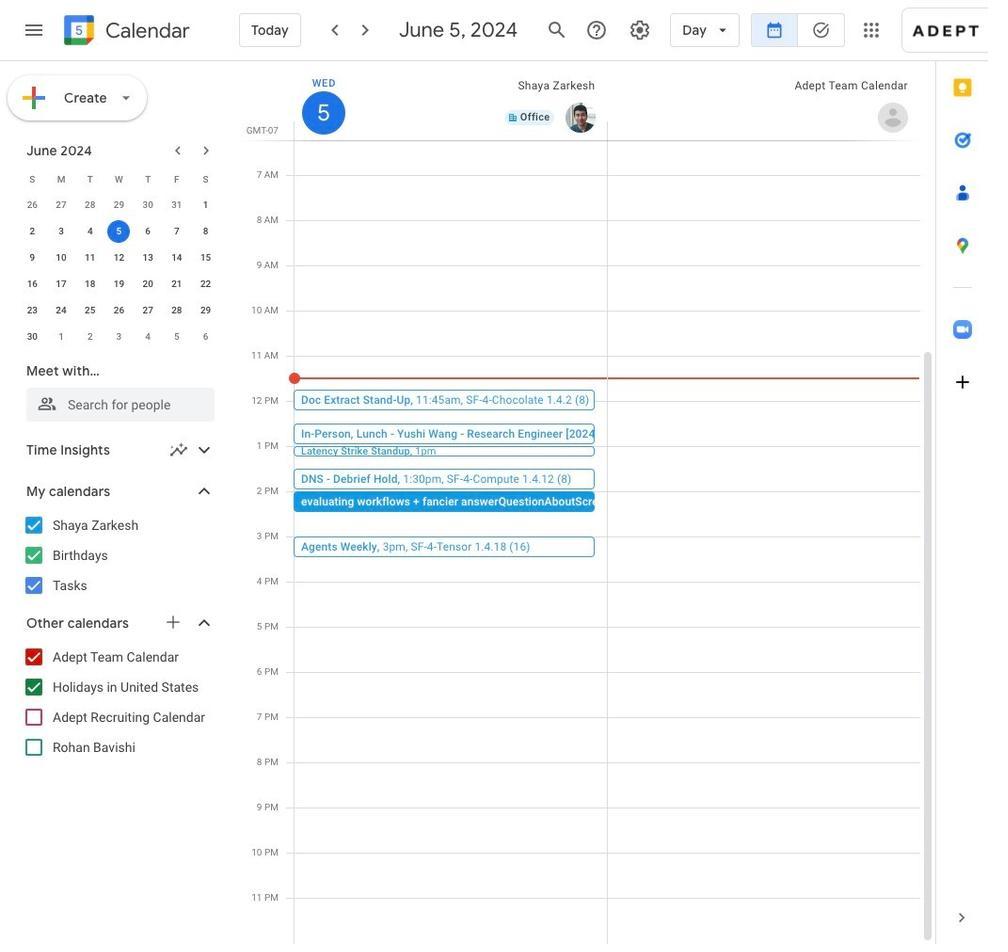 Task type: vqa. For each thing, say whether or not it's contained in the screenshot.
2nd column header from right
yes



Task type: describe. For each thing, give the bounding box(es) containing it.
1 wednesday, june 5, today element from the top
[[302, 69, 346, 135]]

29 element
[[195, 299, 217, 322]]

june 2024 grid
[[18, 166, 220, 350]]

may 26 element
[[21, 194, 44, 217]]

add other calendars image
[[164, 613, 183, 632]]

10 element
[[50, 247, 73, 269]]

28 element
[[166, 299, 188, 322]]

20 element
[[137, 273, 159, 296]]

july 3 element
[[108, 326, 130, 348]]

3 row from the top
[[18, 218, 220, 245]]

2 wednesday, june 5, today element from the top
[[302, 91, 346, 135]]

1 row from the top
[[18, 166, 220, 192]]

11 element
[[79, 247, 101, 269]]

4 row from the top
[[18, 245, 220, 271]]

main drawer image
[[23, 19, 45, 41]]

cell inside june 2024 grid
[[105, 218, 134, 245]]

7 element
[[166, 220, 188, 243]]

25 element
[[79, 299, 101, 322]]

5 row from the top
[[18, 271, 220, 298]]

Search for people to meet text field
[[38, 388, 203, 422]]

23 element
[[21, 299, 44, 322]]

7 row from the top
[[18, 324, 220, 350]]

heading inside the calendar element
[[102, 19, 190, 42]]

24 element
[[50, 299, 73, 322]]

2 row from the top
[[18, 192, 220, 218]]

4 element
[[79, 220, 101, 243]]

july 2 element
[[79, 326, 101, 348]]

may 28 element
[[79, 194, 101, 217]]

26 element
[[108, 299, 130, 322]]

17 element
[[50, 273, 73, 296]]

calendar element
[[60, 11, 190, 53]]



Task type: locate. For each thing, give the bounding box(es) containing it.
5, today element
[[108, 220, 130, 243]]

tab list
[[937, 61, 989, 892]]

may 30 element
[[137, 194, 159, 217]]

row down 26 element
[[18, 324, 220, 350]]

30 element
[[21, 326, 44, 348]]

12 element
[[108, 247, 130, 269]]

6 element
[[137, 220, 159, 243]]

None search field
[[0, 354, 234, 422]]

16 element
[[21, 273, 44, 296]]

1 element
[[195, 194, 217, 217]]

27 element
[[137, 299, 159, 322]]

may 27 element
[[50, 194, 73, 217]]

row down 5, today element
[[18, 245, 220, 271]]

settings menu image
[[629, 19, 652, 41]]

6 row from the top
[[18, 298, 220, 324]]

13 element
[[137, 247, 159, 269]]

1 column header from the left
[[294, 61, 608, 140]]

22 element
[[195, 273, 217, 296]]

row down may 29 element
[[18, 218, 220, 245]]

my calendars list
[[4, 510, 234, 601]]

other calendars list
[[4, 642, 234, 763]]

may 29 element
[[108, 194, 130, 217]]

9 element
[[21, 247, 44, 269]]

july 1 element
[[50, 326, 73, 348]]

21 element
[[166, 273, 188, 296]]

cell
[[105, 218, 134, 245]]

row
[[18, 166, 220, 192], [18, 192, 220, 218], [18, 218, 220, 245], [18, 245, 220, 271], [18, 271, 220, 298], [18, 298, 220, 324], [18, 324, 220, 350]]

row up may 29 element
[[18, 166, 220, 192]]

3 element
[[50, 220, 73, 243]]

heading
[[102, 19, 190, 42]]

wednesday, june 5, today element
[[302, 69, 346, 135], [302, 91, 346, 135]]

row up 26 element
[[18, 271, 220, 298]]

19 element
[[108, 273, 130, 296]]

14 element
[[166, 247, 188, 269]]

row up "july 3" element
[[18, 298, 220, 324]]

grid
[[241, 61, 936, 944]]

18 element
[[79, 273, 101, 296]]

2 element
[[21, 220, 44, 243]]

row group
[[18, 192, 220, 350]]

may 31 element
[[166, 194, 188, 217]]

2 column header from the left
[[607, 61, 921, 140]]

row up 5, today element
[[18, 192, 220, 218]]

column header
[[294, 61, 608, 140], [607, 61, 921, 140]]

july 4 element
[[137, 326, 159, 348]]

15 element
[[195, 247, 217, 269]]

8 element
[[195, 220, 217, 243]]

july 6 element
[[195, 326, 217, 348]]

july 5 element
[[166, 326, 188, 348]]



